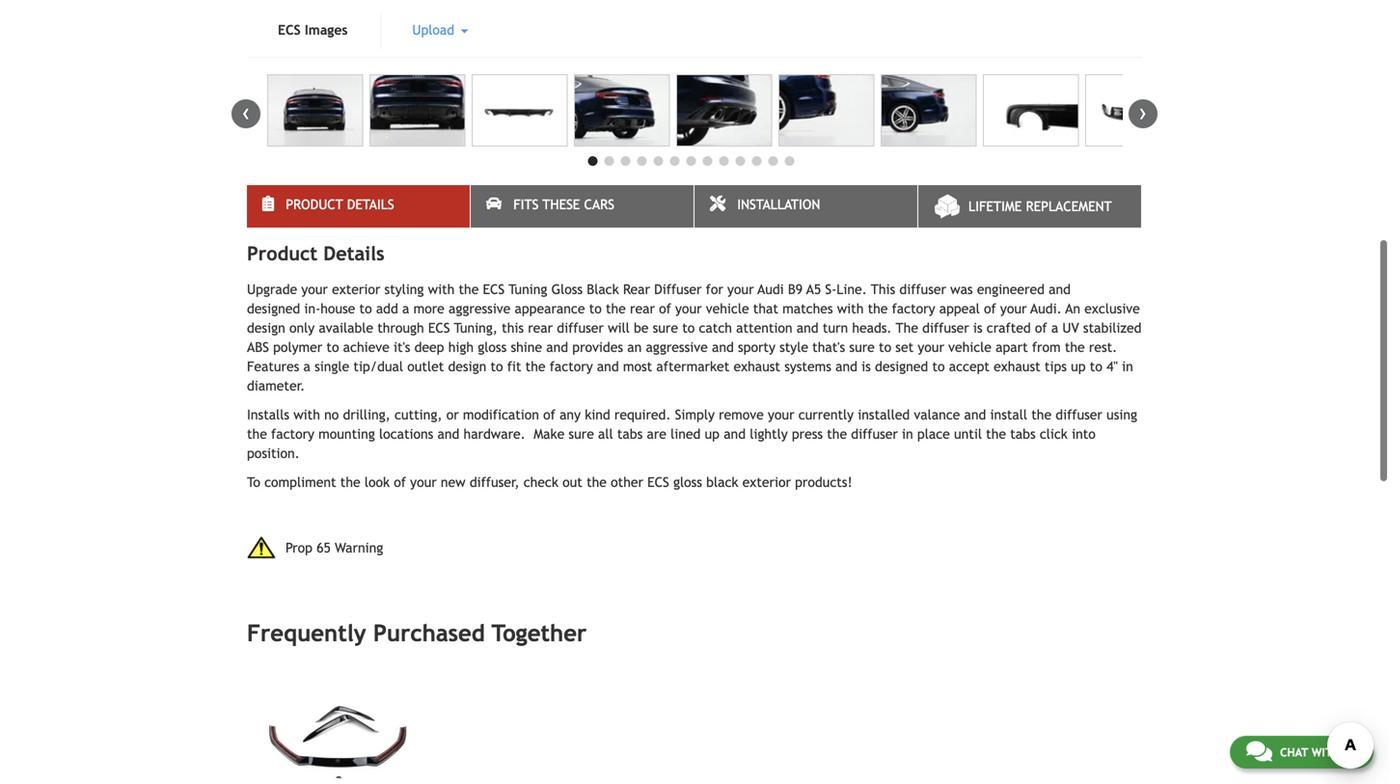Task type: describe. For each thing, give the bounding box(es) containing it.
1 vertical spatial ecs
[[483, 282, 505, 297]]

position.
[[247, 446, 300, 461]]

your up "house"
[[301, 282, 328, 297]]

2 vertical spatial a
[[303, 359, 311, 374]]

tip/dual
[[353, 359, 403, 374]]

features
[[247, 359, 299, 374]]

through
[[377, 320, 424, 336]]

attention
[[736, 320, 793, 336]]

ecs images
[[278, 22, 348, 38]]

for
[[706, 282, 723, 297]]

appeal
[[939, 301, 980, 316]]

of inside the installs with no drilling, cutting, or modification of any kind required. simply remove your currently installed valance and install the diffuser using the factory mounting locations and hardware.  make sure all tabs are lined up and lightly press the diffuser in place until the tabs click into position.
[[543, 407, 556, 423]]

a5
[[806, 282, 821, 297]]

1 horizontal spatial a
[[402, 301, 409, 316]]

it's deep
[[394, 340, 444, 355]]

diffuser
[[654, 282, 702, 297]]

and down or
[[438, 426, 460, 442]]

1 vertical spatial a
[[1051, 320, 1058, 336]]

in inside the installs with no drilling, cutting, or modification of any kind required. simply remove your currently installed valance and install the diffuser using the factory mounting locations and hardware.  make sure all tabs are lined up and lightly press the diffuser in place until the tabs click into position.
[[902, 426, 913, 442]]

the down currently
[[827, 426, 847, 442]]

purchased
[[373, 620, 485, 647]]

out
[[563, 475, 583, 490]]

look
[[364, 475, 390, 490]]

exterior products!
[[743, 475, 852, 490]]

line.
[[837, 282, 867, 297]]

lightly
[[750, 426, 788, 442]]

0 vertical spatial sure
[[653, 320, 678, 336]]

your inside the installs with no drilling, cutting, or modification of any kind required. simply remove your currently installed valance and install the diffuser using the factory mounting locations and hardware.  make sure all tabs are lined up and lightly press the diffuser in place until the tabs click into position.
[[768, 407, 794, 423]]

factory inside the installs with no drilling, cutting, or modification of any kind required. simply remove your currently installed valance and install the diffuser using the factory mounting locations and hardware.  make sure all tabs are lined up and lightly press the diffuser in place until the tabs click into position.
[[271, 426, 314, 442]]

lifetime replacement
[[969, 199, 1112, 214]]

until
[[954, 426, 982, 442]]

prop 65 warning image
[[247, 536, 276, 559]]

with inside the installs with no drilling, cutting, or modification of any kind required. simply remove your currently installed valance and install the diffuser using the factory mounting locations and hardware.  make sure all tabs are lined up and lightly press the diffuser in place until the tabs click into position.
[[294, 407, 320, 423]]

these
[[543, 197, 580, 212]]

up inside upgrade your exterior styling with the ecs tuning gloss black rear diffuser for your audi b9 a5 s-line. this diffuser was engineered and designed in-house to add a more aggressive appearance to the rear of your vehicle that matches with the factory appeal of your audi. an exclusive design only available through ecs tuning, this rear diffuser will be sure to catch attention and turn heads. the diffuser is crafted of a uv stabilized abs polymer to achieve it's deep high gloss shine and provides an aggressive and sporty style that's sure to set your vehicle apart from the rest. features a single tip/dual outlet design to fit the factory and most aftermarket exhaust systems and is designed to accept exhaust tips up to 4" in diameter.
[[1071, 359, 1086, 374]]

1 exhaust from the left
[[734, 359, 780, 374]]

valance
[[914, 407, 960, 423]]

2 tabs from the left
[[1010, 426, 1036, 442]]

› link
[[1129, 99, 1158, 128]]

add
[[376, 301, 398, 316]]

will
[[608, 320, 630, 336]]

prop
[[286, 540, 312, 555]]

catch
[[699, 320, 732, 336]]

chat with us link
[[1230, 736, 1374, 769]]

an
[[627, 340, 642, 355]]

us
[[1344, 746, 1357, 759]]

installed
[[858, 407, 910, 423]]

click
[[1040, 426, 1068, 442]]

product details link
[[247, 185, 470, 228]]

ecs images link
[[247, 11, 379, 49]]

the down "this"
[[868, 301, 888, 316]]

4"
[[1107, 359, 1118, 374]]

designed to
[[875, 359, 945, 374]]

of right look
[[394, 475, 406, 490]]

‹ link
[[232, 99, 260, 128]]

upgrade
[[247, 282, 297, 297]]

styling
[[384, 282, 424, 297]]

be
[[634, 320, 649, 336]]

kind
[[585, 407, 610, 423]]

9 es#4316145 - 011983la01 - audi b9 a5 s-line rear diffuser - gloss black - add some aggressive styling to your audi! - ecs - audi image from the left
[[1085, 74, 1181, 147]]

cutting,
[[395, 407, 442, 423]]

from
[[1032, 340, 1061, 355]]

exterior
[[332, 282, 380, 297]]

the down install
[[986, 426, 1006, 442]]

place
[[917, 426, 950, 442]]

make
[[534, 426, 565, 442]]

fits
[[513, 197, 539, 212]]

that's
[[812, 340, 845, 355]]

stabilized
[[1083, 320, 1142, 336]]

0 horizontal spatial design
[[247, 320, 285, 336]]

diffuser left was
[[900, 282, 946, 297]]

high
[[448, 340, 474, 355]]

warning
[[335, 540, 383, 555]]

and up until
[[964, 407, 986, 423]]

into
[[1072, 426, 1096, 442]]

with inside chat with us link
[[1312, 746, 1340, 759]]

to left set
[[879, 340, 891, 355]]

chat
[[1280, 746, 1308, 759]]

the right out
[[587, 475, 607, 490]]

product inside 'product details' link
[[286, 197, 343, 212]]

details inside 'product details' link
[[347, 197, 394, 212]]

single
[[315, 359, 349, 374]]

currently
[[799, 407, 854, 423]]

0 horizontal spatial vehicle
[[706, 301, 749, 316]]

of down diffuser
[[659, 301, 671, 316]]

house
[[320, 301, 355, 316]]

tuning
[[509, 282, 547, 297]]

aftermarket
[[656, 359, 730, 374]]

matches
[[783, 301, 833, 316]]

apart
[[996, 340, 1028, 355]]

and up 'an'
[[1049, 282, 1071, 297]]

3 es#4316145 - 011983la01 - audi b9 a5 s-line rear diffuser - gloss black - add some aggressive styling to your audi! - ecs - audi image from the left
[[472, 74, 568, 147]]

heads.
[[852, 320, 892, 336]]

1 vertical spatial is
[[862, 359, 871, 374]]

the down "shine and"
[[525, 359, 546, 374]]

your right for
[[727, 282, 754, 297]]

‹
[[242, 99, 250, 125]]

mounting
[[318, 426, 375, 442]]

install
[[990, 407, 1027, 423]]

to left fit
[[491, 359, 503, 374]]

0 horizontal spatial rear
[[528, 320, 553, 336]]

other ecs
[[611, 475, 669, 490]]

1 vertical spatial aggressive
[[646, 340, 708, 355]]

that
[[753, 301, 778, 316]]

your left new
[[410, 475, 437, 490]]

1 vertical spatial factory
[[550, 359, 593, 374]]

this
[[871, 282, 895, 297]]

rest.
[[1089, 340, 1117, 355]]

the up click
[[1032, 407, 1052, 423]]

together
[[492, 620, 587, 647]]

fits these cars link
[[471, 185, 694, 228]]

0 horizontal spatial ecs
[[278, 22, 301, 38]]

abs
[[247, 340, 269, 355]]

replacement
[[1026, 199, 1112, 214]]

to left catch
[[682, 320, 695, 336]]

up inside the installs with no drilling, cutting, or modification of any kind required. simply remove your currently installed valance and install the diffuser using the factory mounting locations and hardware.  make sure all tabs are lined up and lightly press the diffuser in place until the tabs click into position.
[[705, 426, 720, 442]]

black
[[587, 282, 619, 297]]

audi.
[[1031, 301, 1062, 316]]



Task type: vqa. For each thing, say whether or not it's contained in the screenshot.
"Search" text field
no



Task type: locate. For each thing, give the bounding box(es) containing it.
0 vertical spatial details
[[347, 197, 394, 212]]

1 horizontal spatial exhaust
[[994, 359, 1041, 374]]

ecs left the tuning
[[483, 282, 505, 297]]

1 horizontal spatial sure
[[653, 320, 678, 336]]

a down polymer to at top left
[[303, 359, 311, 374]]

or
[[446, 407, 459, 423]]

0 vertical spatial a
[[402, 301, 409, 316]]

product up upgrade
[[247, 242, 318, 265]]

rear up be
[[630, 301, 655, 316]]

8 es#4316145 - 011983la01 - audi b9 a5 s-line rear diffuser - gloss black - add some aggressive styling to your audi! - ecs - audi image from the left
[[983, 74, 1079, 147]]

a left uv
[[1051, 320, 1058, 336]]

comments image
[[1246, 740, 1272, 763]]

1 horizontal spatial aggressive
[[646, 340, 708, 355]]

to down the black
[[589, 301, 602, 316]]

lifetime replacement link
[[918, 185, 1141, 228]]

and down matches
[[797, 320, 819, 336]]

accept
[[949, 359, 990, 374]]

diffuser down appeal
[[922, 320, 969, 336]]

diffuser up provides on the top of the page
[[557, 320, 604, 336]]

and down that's
[[836, 359, 858, 374]]

1 vertical spatial rear
[[528, 320, 553, 336]]

1 vertical spatial product
[[247, 242, 318, 265]]

1 vertical spatial up
[[705, 426, 720, 442]]

exhaust down sporty on the right top
[[734, 359, 780, 374]]

2 horizontal spatial ecs
[[483, 282, 505, 297]]

gloss
[[551, 282, 583, 297]]

exhaust
[[734, 359, 780, 374], [994, 359, 1041, 374]]

1 horizontal spatial tabs
[[1010, 426, 1036, 442]]

and down provides on the top of the page
[[597, 359, 619, 374]]

locations
[[379, 426, 433, 442]]

0 horizontal spatial in
[[902, 426, 913, 442]]

in inside upgrade your exterior styling with the ecs tuning gloss black rear diffuser for your audi b9 a5 s-line. this diffuser was engineered and designed in-house to add a more aggressive appearance to the rear of your vehicle that matches with the factory appeal of your audi. an exclusive design only available through ecs tuning, this rear diffuser will be sure to catch attention and turn heads. the diffuser is crafted of a uv stabilized abs polymer to achieve it's deep high gloss shine and provides an aggressive and sporty style that's sure to set your vehicle apart from the rest. features a single tip/dual outlet design to fit the factory and most aftermarket exhaust systems and is designed to accept exhaust tips up to 4" in diameter.
[[1122, 359, 1133, 374]]

2 horizontal spatial a
[[1051, 320, 1058, 336]]

set
[[896, 340, 914, 355]]

1 horizontal spatial factory
[[550, 359, 593, 374]]

lined
[[671, 426, 701, 442]]

gloss inside upgrade your exterior styling with the ecs tuning gloss black rear diffuser for your audi b9 a5 s-line. this diffuser was engineered and designed in-house to add a more aggressive appearance to the rear of your vehicle that matches with the factory appeal of your audi. an exclusive design only available through ecs tuning, this rear diffuser will be sure to catch attention and turn heads. the diffuser is crafted of a uv stabilized abs polymer to achieve it's deep high gloss shine and provides an aggressive and sporty style that's sure to set your vehicle apart from the rest. features a single tip/dual outlet design to fit the factory and most aftermarket exhaust systems and is designed to accept exhaust tips up to 4" in diameter.
[[478, 340, 507, 355]]

s-
[[825, 282, 837, 297]]

chat with us
[[1280, 746, 1357, 759]]

sporty
[[738, 340, 776, 355]]

2 vertical spatial factory
[[271, 426, 314, 442]]

2 horizontal spatial factory
[[892, 301, 935, 316]]

outlet
[[407, 359, 444, 374]]

sure inside the installs with no drilling, cutting, or modification of any kind required. simply remove your currently installed valance and install the diffuser using the factory mounting locations and hardware.  make sure all tabs are lined up and lightly press the diffuser in place until the tabs click into position.
[[569, 426, 594, 442]]

turn
[[823, 320, 848, 336]]

2 vertical spatial ecs
[[428, 320, 450, 336]]

0 horizontal spatial factory
[[271, 426, 314, 442]]

0 horizontal spatial aggressive
[[449, 301, 511, 316]]

are
[[647, 426, 667, 442]]

frequently purchased together
[[247, 620, 587, 647]]

in left place
[[902, 426, 913, 442]]

65
[[317, 540, 331, 555]]

diffuser,
[[470, 475, 520, 490]]

compliment
[[264, 475, 336, 490]]

to
[[359, 301, 372, 316], [589, 301, 602, 316], [682, 320, 695, 336], [879, 340, 891, 355], [491, 359, 503, 374], [1090, 359, 1103, 374]]

is down appeal
[[973, 320, 983, 336]]

and down remove
[[724, 426, 746, 442]]

factory up the
[[892, 301, 935, 316]]

sure down heads.
[[849, 340, 875, 355]]

ecs down more
[[428, 320, 450, 336]]

0 horizontal spatial up
[[705, 426, 720, 442]]

factory down provides on the top of the page
[[550, 359, 593, 374]]

details
[[347, 197, 394, 212], [323, 242, 385, 265]]

0 vertical spatial design
[[247, 320, 285, 336]]

using
[[1107, 407, 1137, 423]]

of down audi.
[[1035, 320, 1047, 336]]

the up will
[[606, 301, 626, 316]]

0 vertical spatial factory
[[892, 301, 935, 316]]

diameter.
[[247, 378, 305, 394]]

4 es#4316145 - 011983la01 - audi b9 a5 s-line rear diffuser - gloss black - add some aggressive styling to your audi! - ecs - audi image from the left
[[574, 74, 670, 147]]

a
[[402, 301, 409, 316], [1051, 320, 1058, 336], [303, 359, 311, 374]]

1 horizontal spatial in
[[1122, 359, 1133, 374]]

design down high
[[448, 359, 486, 374]]

fits these cars
[[513, 197, 615, 212]]

diffuser down installed
[[851, 426, 898, 442]]

systems
[[785, 359, 832, 374]]

up right 'tips' at the right top
[[1071, 359, 1086, 374]]

0 horizontal spatial exhaust
[[734, 359, 780, 374]]

exclusive
[[1085, 301, 1140, 316]]

tabs down install
[[1010, 426, 1036, 442]]

b9
[[788, 282, 803, 297]]

factory up position.
[[271, 426, 314, 442]]

achieve
[[343, 340, 389, 355]]

more
[[413, 301, 445, 316]]

images
[[305, 22, 348, 38]]

your down engineered
[[1000, 301, 1027, 316]]

2 es#4316145 - 011983la01 - audi b9 a5 s-line rear diffuser - gloss black - add some aggressive styling to your audi! - ecs - audi image from the left
[[369, 74, 465, 147]]

1 vertical spatial in
[[902, 426, 913, 442]]

ecs left the images
[[278, 22, 301, 38]]

5 es#4316145 - 011983la01 - audi b9 a5 s-line rear diffuser - gloss black - add some aggressive styling to your audi! - ecs - audi image from the left
[[676, 74, 772, 147]]

audi
[[758, 282, 784, 297]]

vehicle up catch
[[706, 301, 749, 316]]

with
[[428, 282, 455, 297], [837, 301, 864, 316], [294, 407, 320, 423], [1312, 746, 1340, 759]]

upload button
[[381, 11, 499, 49]]

1 horizontal spatial rear
[[630, 301, 655, 316]]

1 vertical spatial gloss
[[673, 475, 702, 490]]

with down 'line.'
[[837, 301, 864, 316]]

upload
[[412, 22, 459, 38]]

your down diffuser
[[675, 301, 702, 316]]

drilling,
[[343, 407, 390, 423]]

0 horizontal spatial is
[[862, 359, 871, 374]]

aggressive up aftermarket
[[646, 340, 708, 355]]

rear
[[623, 282, 650, 297]]

your
[[301, 282, 328, 297], [727, 282, 754, 297], [675, 301, 702, 316], [1000, 301, 1027, 316], [918, 340, 944, 355], [768, 407, 794, 423], [410, 475, 437, 490]]

upgrade your exterior styling with the ecs tuning gloss black rear diffuser for your audi b9 a5 s-line. this diffuser was engineered and designed in-house to add a more aggressive appearance to the rear of your vehicle that matches with the factory appeal of your audi. an exclusive design only available through ecs tuning, this rear diffuser will be sure to catch attention and turn heads. the diffuser is crafted of a uv stabilized abs polymer to achieve it's deep high gloss shine and provides an aggressive and sporty style that's sure to set your vehicle apart from the rest. features a single tip/dual outlet design to fit the factory and most aftermarket exhaust systems and is designed to accept exhaust tips up to 4" in diameter.
[[247, 282, 1142, 394]]

a right add
[[402, 301, 409, 316]]

1 horizontal spatial gloss
[[673, 475, 702, 490]]

0 vertical spatial product details
[[286, 197, 394, 212]]

provides
[[572, 340, 623, 355]]

the down installs at the left bottom of the page
[[247, 426, 267, 442]]

the down uv
[[1065, 340, 1085, 355]]

up
[[1071, 359, 1086, 374], [705, 426, 720, 442]]

the left look
[[340, 475, 360, 490]]

0 vertical spatial ecs
[[278, 22, 301, 38]]

1 vertical spatial vehicle
[[948, 340, 992, 355]]

ecs
[[278, 22, 301, 38], [483, 282, 505, 297], [428, 320, 450, 336]]

press
[[792, 426, 823, 442]]

and down catch
[[712, 340, 734, 355]]

1 es#4316145 - 011983la01 - audi b9 a5 s-line rear diffuser - gloss black - add some aggressive styling to your audi! - ecs - audi image from the left
[[267, 74, 363, 147]]

0 vertical spatial up
[[1071, 359, 1086, 374]]

exhaust down the "apart"
[[994, 359, 1041, 374]]

aggressive up tuning,
[[449, 301, 511, 316]]

tabs down required.
[[617, 426, 643, 442]]

polymer to
[[273, 340, 339, 355]]

diffuser up into
[[1056, 407, 1103, 423]]

this
[[502, 320, 524, 336]]

2 horizontal spatial sure
[[849, 340, 875, 355]]

only
[[289, 320, 315, 336]]

of up crafted
[[984, 301, 996, 316]]

7 es#4316145 - 011983la01 - audi b9 a5 s-line rear diffuser - gloss black - add some aggressive styling to your audi! - ecs - audi image from the left
[[881, 74, 977, 147]]

new
[[441, 475, 466, 490]]

1 vertical spatial details
[[323, 242, 385, 265]]

1 vertical spatial sure
[[849, 340, 875, 355]]

check
[[524, 475, 559, 490]]

0 vertical spatial product
[[286, 197, 343, 212]]

fit
[[507, 359, 521, 374]]

0 vertical spatial gloss
[[478, 340, 507, 355]]

appearance
[[515, 301, 585, 316]]

lifetime
[[969, 199, 1022, 214]]

design up abs
[[247, 320, 285, 336]]

of up 'make'
[[543, 407, 556, 423]]

1 horizontal spatial design
[[448, 359, 486, 374]]

available
[[319, 320, 373, 336]]

to left 4"
[[1090, 359, 1103, 374]]

sure right be
[[653, 320, 678, 336]]

0 vertical spatial vehicle
[[706, 301, 749, 316]]

to compliment the look of your new diffuser, check out the other ecs gloss black exterior products!
[[247, 475, 852, 490]]

0 horizontal spatial tabs
[[617, 426, 643, 442]]

sure
[[653, 320, 678, 336], [849, 340, 875, 355], [569, 426, 594, 442]]

sure down 'any'
[[569, 426, 594, 442]]

tabs
[[617, 426, 643, 442], [1010, 426, 1036, 442]]

vehicle up accept
[[948, 340, 992, 355]]

gloss down tuning,
[[478, 340, 507, 355]]

to left add
[[359, 301, 372, 316]]

tuning,
[[454, 320, 498, 336]]

shine and
[[511, 340, 568, 355]]

1 tabs from the left
[[617, 426, 643, 442]]

0 vertical spatial is
[[973, 320, 983, 336]]

2 vertical spatial sure
[[569, 426, 594, 442]]

1 horizontal spatial up
[[1071, 359, 1086, 374]]

your right set
[[918, 340, 944, 355]]

gloss left black
[[673, 475, 702, 490]]

in right 4"
[[1122, 359, 1133, 374]]

is down heads.
[[862, 359, 871, 374]]

was
[[950, 282, 973, 297]]

the up tuning,
[[459, 282, 479, 297]]

product up exterior
[[286, 197, 343, 212]]

design
[[247, 320, 285, 336], [448, 359, 486, 374]]

1 horizontal spatial ecs
[[428, 320, 450, 336]]

rear up "shine and"
[[528, 320, 553, 336]]

1 horizontal spatial is
[[973, 320, 983, 336]]

1 vertical spatial design
[[448, 359, 486, 374]]

up down simply
[[705, 426, 720, 442]]

0 vertical spatial aggressive
[[449, 301, 511, 316]]

with up more
[[428, 282, 455, 297]]

6 es#4316145 - 011983la01 - audi b9 a5 s-line rear diffuser - gloss black - add some aggressive styling to your audi! - ecs - audi image from the left
[[779, 74, 874, 147]]

your up lightly
[[768, 407, 794, 423]]

with left no at left bottom
[[294, 407, 320, 423]]

designed in-
[[247, 301, 320, 316]]

any
[[560, 407, 581, 423]]

prop 65 warning
[[286, 540, 383, 555]]

1 horizontal spatial vehicle
[[948, 340, 992, 355]]

0 horizontal spatial a
[[303, 359, 311, 374]]

0 horizontal spatial gloss
[[478, 340, 507, 355]]

0 horizontal spatial sure
[[569, 426, 594, 442]]

es#4316145 - 011983la01 - audi b9 a5 s-line rear diffuser - gloss black - add some aggressive styling to your audi! - ecs - audi image
[[267, 74, 363, 147], [369, 74, 465, 147], [472, 74, 568, 147], [574, 74, 670, 147], [676, 74, 772, 147], [779, 74, 874, 147], [881, 74, 977, 147], [983, 74, 1079, 147], [1085, 74, 1181, 147]]

0 vertical spatial rear
[[630, 301, 655, 316]]

with left us
[[1312, 746, 1340, 759]]

2 exhaust from the left
[[994, 359, 1041, 374]]

1 vertical spatial product details
[[247, 242, 385, 265]]

0 vertical spatial in
[[1122, 359, 1133, 374]]

audi b9 a5 s-line/s5 front lip - gloss black & grille accent set - gloss black image
[[248, 677, 425, 784]]

factory
[[892, 301, 935, 316], [550, 359, 593, 374], [271, 426, 314, 442]]



